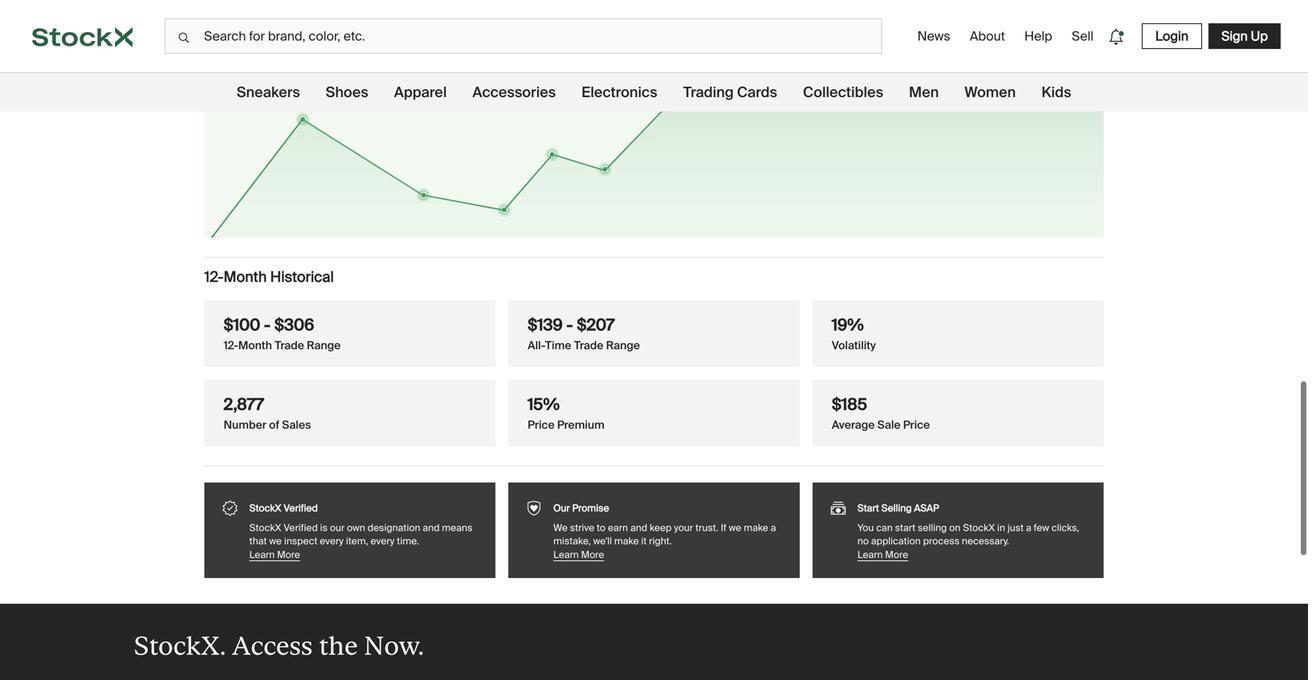 Task type: vqa. For each thing, say whether or not it's contained in the screenshot.


Task type: describe. For each thing, give the bounding box(es) containing it.
inspect
[[284, 535, 317, 547]]

collectibles
[[803, 83, 883, 102]]

selling
[[918, 522, 947, 534]]

$100
[[224, 315, 260, 335]]

0 vertical spatial 12-
[[204, 268, 224, 286]]

promise
[[572, 502, 609, 514]]

trading cards
[[683, 83, 777, 102]]

shoes
[[326, 83, 368, 102]]

2 every from the left
[[371, 535, 395, 547]]

$139           -            $207 all-time trade range
[[528, 315, 640, 353]]

apparel link
[[394, 73, 447, 112]]

learn more link for keep
[[553, 548, 784, 562]]

1 vertical spatial make
[[614, 535, 639, 547]]

start
[[895, 522, 916, 534]]

designation
[[368, 522, 420, 534]]

premium
[[557, 418, 605, 432]]

application
[[871, 535, 921, 547]]

cards
[[737, 83, 777, 102]]

women link
[[965, 73, 1016, 112]]

historical
[[270, 268, 334, 286]]

earn
[[608, 522, 628, 534]]

notification unread icon image
[[1105, 25, 1127, 48]]

up for the sign up button to the right
[[1251, 28, 1268, 45]]

now.
[[364, 631, 424, 661]]

help
[[1025, 28, 1052, 45]]

more inside stockx verified stockx verified is our own designation and means that we inspect every item, every time. learn more
[[277, 548, 300, 561]]

right.
[[649, 535, 672, 547]]

volatility
[[832, 338, 876, 353]]

average
[[832, 418, 875, 432]]

your
[[674, 522, 693, 534]]

few
[[1034, 522, 1049, 534]]

stockx.
[[134, 631, 226, 661]]

15% price premium
[[528, 394, 605, 432]]

0 horizontal spatial login button
[[347, 34, 455, 59]]

stockx verified stockx verified is our own designation and means that we inspect every item, every time. learn more
[[249, 502, 473, 561]]

all-
[[528, 338, 545, 353]]

12-month historical
[[204, 268, 334, 286]]

$100         -          $306 12-month trade range
[[224, 315, 341, 353]]

about
[[970, 28, 1005, 45]]

time
[[545, 338, 571, 353]]

is
[[320, 522, 328, 534]]

more inside our promise we strive to earn and keep your trust. if we make a mistake, we'll make it right. learn more
[[581, 548, 604, 561]]

clicks,
[[1052, 522, 1079, 534]]

start
[[858, 502, 879, 514]]

can
[[876, 522, 893, 534]]

sign up for the sign up button to the right
[[1222, 28, 1268, 45]]

- for $139
[[566, 315, 573, 335]]

the
[[319, 631, 358, 661]]

19% volatility
[[832, 315, 876, 353]]

our
[[330, 522, 345, 534]]

product category switcher element
[[0, 73, 1308, 112]]

price inside $185 average sale price
[[903, 418, 930, 432]]

process
[[923, 535, 960, 547]]

1 every from the left
[[320, 535, 344, 547]]

kids
[[1042, 83, 1071, 102]]

accessories
[[473, 83, 556, 102]]

own
[[347, 522, 365, 534]]

if
[[721, 522, 727, 534]]

sneakers link
[[237, 73, 300, 112]]

news
[[917, 28, 951, 45]]

$185 average sale price
[[832, 394, 930, 432]]

sign for the sign up button to the left
[[264, 39, 287, 54]]

help link
[[1018, 21, 1059, 51]]

on
[[949, 522, 961, 534]]

we'll
[[593, 535, 612, 547]]

more inside start selling asap you can start selling on stockx in just a few clicks, no application process necessary. learn more
[[885, 548, 908, 561]]

to
[[597, 522, 606, 534]]

0 vertical spatial make
[[744, 522, 768, 534]]

sales
[[282, 418, 311, 432]]

2,877
[[224, 394, 264, 415]]

means
[[442, 522, 473, 534]]

men link
[[909, 73, 939, 112]]

sell link
[[1065, 21, 1100, 51]]

electronics
[[582, 83, 658, 102]]

login for leftmost the login button
[[387, 39, 415, 54]]

$185
[[832, 394, 867, 415]]

and inside our promise we strive to earn and keep your trust. if we make a mistake, we'll make it right. learn more
[[630, 522, 647, 534]]

trust.
[[696, 522, 718, 534]]

we for if
[[729, 522, 742, 534]]

we
[[553, 522, 568, 534]]

electronics link
[[582, 73, 658, 112]]

$306
[[274, 315, 314, 335]]

trading cards link
[[683, 73, 777, 112]]



Task type: locate. For each thing, give the bounding box(es) containing it.
trade inside $139           -            $207 all-time trade range
[[574, 338, 604, 353]]

1 horizontal spatial learn more link
[[553, 548, 784, 562]]

1 horizontal spatial a
[[1026, 522, 1032, 534]]

collectibles link
[[803, 73, 883, 112]]

2 a from the left
[[1026, 522, 1032, 534]]

1 vertical spatial month
[[238, 338, 272, 353]]

1 horizontal spatial every
[[371, 535, 395, 547]]

- for $100
[[264, 315, 271, 335]]

we for that
[[269, 535, 282, 547]]

every down "designation"
[[371, 535, 395, 547]]

verified
[[284, 502, 318, 514], [284, 522, 318, 534]]

trade for $306
[[275, 338, 304, 353]]

0 horizontal spatial sign up
[[264, 39, 304, 54]]

0 horizontal spatial range
[[307, 338, 341, 353]]

sneakers
[[237, 83, 300, 102]]

- right $100
[[264, 315, 271, 335]]

range inside $139           -            $207 all-time trade range
[[606, 338, 640, 353]]

- inside $100         -          $306 12-month trade range
[[264, 315, 271, 335]]

stockx logo image
[[32, 27, 133, 47]]

1 horizontal spatial login button
[[1142, 23, 1202, 49]]

price right sale
[[903, 418, 930, 432]]

sale
[[877, 418, 901, 432]]

1 horizontal spatial more
[[581, 548, 604, 561]]

range down $207
[[606, 338, 640, 353]]

login up apparel link
[[387, 39, 415, 54]]

price
[[528, 418, 555, 432], [903, 418, 930, 432]]

1 horizontal spatial -
[[566, 315, 573, 335]]

3 more from the left
[[885, 548, 908, 561]]

0 horizontal spatial every
[[320, 535, 344, 547]]

learn inside stockx verified stockx verified is our own designation and means that we inspect every item, every time. learn more
[[249, 548, 275, 561]]

price inside 15% price premium
[[528, 418, 555, 432]]

trade inside $100         -          $306 12-month trade range
[[275, 338, 304, 353]]

item,
[[346, 535, 368, 547]]

more down we'll
[[581, 548, 604, 561]]

login
[[1156, 28, 1189, 45], [387, 39, 415, 54]]

about link
[[963, 21, 1012, 51]]

2 more from the left
[[581, 548, 604, 561]]

0 horizontal spatial more
[[277, 548, 300, 561]]

0 horizontal spatial learn
[[249, 548, 275, 561]]

1 vertical spatial verified
[[284, 522, 318, 534]]

1 price from the left
[[528, 418, 555, 432]]

$139
[[528, 315, 563, 335]]

stockx logo link
[[0, 0, 165, 72]]

1 horizontal spatial we
[[729, 522, 742, 534]]

we inside our promise we strive to earn and keep your trust. if we make a mistake, we'll make it right. learn more
[[729, 522, 742, 534]]

range for $306
[[307, 338, 341, 353]]

month down $100
[[238, 338, 272, 353]]

number
[[224, 418, 266, 432]]

learn more link for on
[[858, 548, 1088, 562]]

sign up
[[1222, 28, 1268, 45], [264, 39, 304, 54]]

0 horizontal spatial sign
[[264, 39, 287, 54]]

sign
[[1222, 28, 1248, 45], [264, 39, 287, 54]]

2,877 number of sales
[[224, 394, 311, 432]]

1 horizontal spatial make
[[744, 522, 768, 534]]

more down the inspect
[[277, 548, 300, 561]]

make right if
[[744, 522, 768, 534]]

learn more link for designation
[[249, 548, 480, 562]]

2 horizontal spatial learn
[[858, 548, 883, 561]]

strive
[[570, 522, 594, 534]]

sign up button
[[1209, 23, 1281, 49], [230, 34, 338, 59]]

19%
[[832, 315, 864, 335]]

1 more from the left
[[277, 548, 300, 561]]

0 vertical spatial month
[[224, 268, 267, 286]]

more down application
[[885, 548, 908, 561]]

0 horizontal spatial learn more link
[[249, 548, 480, 562]]

learn inside our promise we strive to earn and keep your trust. if we make a mistake, we'll make it right. learn more
[[553, 548, 579, 561]]

kids link
[[1042, 73, 1071, 112]]

0 vertical spatial we
[[729, 522, 742, 534]]

mistake,
[[553, 535, 591, 547]]

asap
[[914, 502, 939, 514]]

2 horizontal spatial learn more link
[[858, 548, 1088, 562]]

our promise we strive to earn and keep your trust. if we make a mistake, we'll make it right. learn more
[[553, 502, 776, 561]]

and left means
[[423, 522, 440, 534]]

learn down no
[[858, 548, 883, 561]]

trade down $207
[[574, 338, 604, 353]]

2 trade from the left
[[574, 338, 604, 353]]

1 horizontal spatial sign up button
[[1209, 23, 1281, 49]]

login right notification unread icon
[[1156, 28, 1189, 45]]

12- down $100
[[224, 338, 238, 353]]

3 learn from the left
[[858, 548, 883, 561]]

make down earn at left
[[614, 535, 639, 547]]

1 learn from the left
[[249, 548, 275, 561]]

of
[[269, 418, 279, 432]]

learn more link down right. at the bottom of the page
[[553, 548, 784, 562]]

access
[[232, 631, 313, 661]]

login button
[[1142, 23, 1202, 49], [347, 34, 455, 59]]

Search... search field
[[165, 18, 882, 54]]

our
[[553, 502, 570, 514]]

learn more link down necessary.
[[858, 548, 1088, 562]]

and inside stockx verified stockx verified is our own designation and means that we inspect every item, every time. learn more
[[423, 522, 440, 534]]

stockx inside start selling asap you can start selling on stockx in just a few clicks, no application process necessary. learn more
[[963, 522, 995, 534]]

1 a from the left
[[771, 522, 776, 534]]

2 price from the left
[[903, 418, 930, 432]]

we
[[729, 522, 742, 534], [269, 535, 282, 547]]

keep
[[650, 522, 672, 534]]

learn more link down item,
[[249, 548, 480, 562]]

men
[[909, 83, 939, 102]]

learn down mistake,
[[553, 548, 579, 561]]

2 and from the left
[[630, 522, 647, 534]]

women
[[965, 83, 1016, 102]]

a left few
[[1026, 522, 1032, 534]]

0 horizontal spatial up
[[289, 39, 304, 54]]

news link
[[911, 21, 957, 51]]

1 - from the left
[[264, 315, 271, 335]]

0 horizontal spatial sign up button
[[230, 34, 338, 59]]

1 range from the left
[[307, 338, 341, 353]]

1 verified from the top
[[284, 502, 318, 514]]

up for the sign up button to the left
[[289, 39, 304, 54]]

1 horizontal spatial sign up
[[1222, 28, 1268, 45]]

1 horizontal spatial login
[[1156, 28, 1189, 45]]

price down 15%
[[528, 418, 555, 432]]

stockx. access the now.
[[134, 631, 424, 661]]

0 horizontal spatial price
[[528, 418, 555, 432]]

that
[[249, 535, 267, 547]]

1 horizontal spatial up
[[1251, 28, 1268, 45]]

-
[[264, 315, 271, 335], [566, 315, 573, 335]]

1 horizontal spatial trade
[[574, 338, 604, 353]]

learn
[[249, 548, 275, 561], [553, 548, 579, 561], [858, 548, 883, 561]]

1 learn more link from the left
[[249, 548, 480, 562]]

0 horizontal spatial and
[[423, 522, 440, 534]]

range
[[307, 338, 341, 353], [606, 338, 640, 353]]

time.
[[397, 535, 419, 547]]

12- inside $100         -          $306 12-month trade range
[[224, 338, 238, 353]]

$207
[[577, 315, 614, 335]]

trading
[[683, 83, 734, 102]]

accessories link
[[473, 73, 556, 112]]

month inside $100         -          $306 12-month trade range
[[238, 338, 272, 353]]

selling
[[881, 502, 912, 514]]

0 horizontal spatial login
[[387, 39, 415, 54]]

stockx
[[249, 502, 281, 514], [249, 522, 281, 534], [963, 522, 995, 534]]

a
[[771, 522, 776, 534], [1026, 522, 1032, 534]]

sign for the sign up button to the right
[[1222, 28, 1248, 45]]

0 horizontal spatial make
[[614, 535, 639, 547]]

0 horizontal spatial a
[[771, 522, 776, 534]]

sell
[[1072, 28, 1094, 45]]

2 horizontal spatial more
[[885, 548, 908, 561]]

2 verified from the top
[[284, 522, 318, 534]]

1 horizontal spatial learn
[[553, 548, 579, 561]]

3 learn more link from the left
[[858, 548, 1088, 562]]

2 learn more link from the left
[[553, 548, 784, 562]]

login button up apparel link
[[347, 34, 455, 59]]

up
[[1251, 28, 1268, 45], [289, 39, 304, 54]]

range down $306
[[307, 338, 341, 353]]

15%
[[528, 394, 560, 415]]

and up it
[[630, 522, 647, 534]]

just
[[1008, 522, 1024, 534]]

1 horizontal spatial price
[[903, 418, 930, 432]]

in
[[997, 522, 1005, 534]]

month
[[224, 268, 267, 286], [238, 338, 272, 353]]

1 and from the left
[[423, 522, 440, 534]]

necessary.
[[962, 535, 1009, 547]]

1 vertical spatial 12-
[[224, 338, 238, 353]]

range inside $100         -          $306 12-month trade range
[[307, 338, 341, 353]]

sign up for the sign up button to the left
[[264, 39, 304, 54]]

a inside our promise we strive to earn and keep your trust. if we make a mistake, we'll make it right. learn more
[[771, 522, 776, 534]]

a inside start selling asap you can start selling on stockx in just a few clicks, no application process necessary. learn more
[[1026, 522, 1032, 534]]

login button right notification unread icon
[[1142, 23, 1202, 49]]

1 vertical spatial we
[[269, 535, 282, 547]]

1 horizontal spatial and
[[630, 522, 647, 534]]

- up time
[[566, 315, 573, 335]]

- inside $139           -            $207 all-time trade range
[[566, 315, 573, 335]]

we right if
[[729, 522, 742, 534]]

1 horizontal spatial range
[[606, 338, 640, 353]]

trade for $207
[[574, 338, 604, 353]]

trade
[[275, 338, 304, 353], [574, 338, 604, 353]]

a right if
[[771, 522, 776, 534]]

no
[[858, 535, 869, 547]]

range for $207
[[606, 338, 640, 353]]

0 vertical spatial verified
[[284, 502, 318, 514]]

login for the right the login button
[[1156, 28, 1189, 45]]

month up $100
[[224, 268, 267, 286]]

trade down $306
[[275, 338, 304, 353]]

shoes link
[[326, 73, 368, 112]]

12- up $100
[[204, 268, 224, 286]]

0 horizontal spatial we
[[269, 535, 282, 547]]

apparel
[[394, 83, 447, 102]]

0 horizontal spatial trade
[[275, 338, 304, 353]]

more
[[277, 548, 300, 561], [581, 548, 604, 561], [885, 548, 908, 561]]

learn down that
[[249, 548, 275, 561]]

it
[[641, 535, 647, 547]]

0 horizontal spatial -
[[264, 315, 271, 335]]

1 trade from the left
[[275, 338, 304, 353]]

every down our
[[320, 535, 344, 547]]

2 range from the left
[[606, 338, 640, 353]]

start selling asap you can start selling on stockx in just a few clicks, no application process necessary. learn more
[[858, 502, 1079, 561]]

2 - from the left
[[566, 315, 573, 335]]

we inside stockx verified stockx verified is our own designation and means that we inspect every item, every time. learn more
[[269, 535, 282, 547]]

we right that
[[269, 535, 282, 547]]

and
[[423, 522, 440, 534], [630, 522, 647, 534]]

make
[[744, 522, 768, 534], [614, 535, 639, 547]]

learn inside start selling asap you can start selling on stockx in just a few clicks, no application process necessary. learn more
[[858, 548, 883, 561]]

1 horizontal spatial sign
[[1222, 28, 1248, 45]]

you
[[858, 522, 874, 534]]

2 learn from the left
[[553, 548, 579, 561]]



